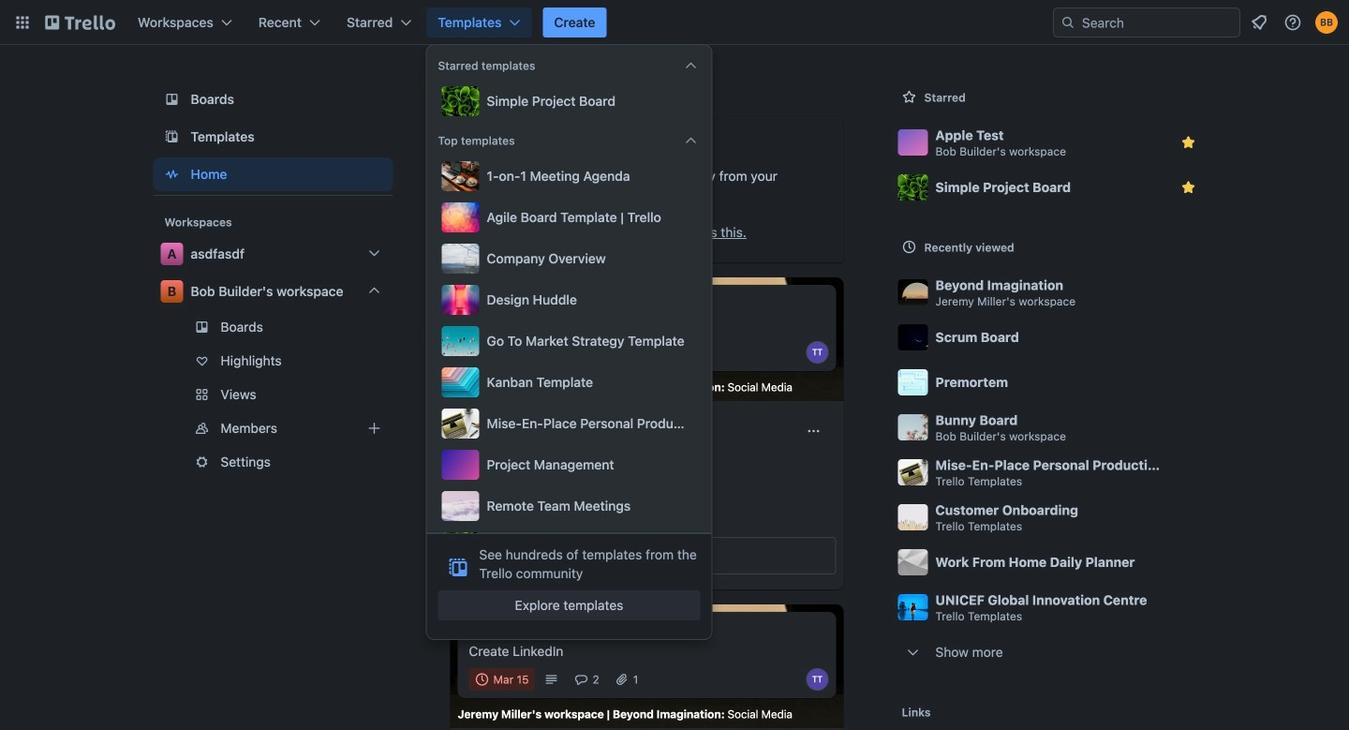 Task type: describe. For each thing, give the bounding box(es) containing it.
add image
[[363, 417, 386, 440]]

home image
[[161, 163, 183, 186]]

back to home image
[[45, 7, 115, 37]]

1 color: green, title: none image from the top
[[469, 296, 522, 311]]

bob builder (bobbuilder40) image
[[1316, 11, 1339, 34]]

0 notifications image
[[1249, 11, 1271, 34]]

collapse image
[[684, 58, 699, 73]]

board image
[[161, 88, 183, 111]]

add reaction image
[[458, 500, 488, 522]]

template board image
[[161, 126, 183, 148]]



Task type: vqa. For each thing, say whether or not it's contained in the screenshot.
Click To Unstar Apple Test. It Will Be Removed From Your Starred List. icon
yes



Task type: locate. For each thing, give the bounding box(es) containing it.
1 vertical spatial color: green, title: none image
[[469, 624, 522, 639]]

1 color: orange, title: none image from the top
[[525, 296, 578, 311]]

2 color: green, title: none image from the top
[[469, 624, 522, 639]]

Search field
[[1054, 7, 1241, 37]]

click to unstar simple project board. it will be removed from your starred list. image
[[1180, 178, 1198, 197]]

1 vertical spatial color: orange, title: none image
[[525, 624, 578, 639]]

color: green, title: none image
[[469, 296, 522, 311], [469, 624, 522, 639]]

2 color: orange, title: none image from the top
[[525, 624, 578, 639]]

click to unstar apple test. it will be removed from your starred list. image
[[1180, 133, 1198, 152]]

primary element
[[0, 0, 1350, 45]]

color: orange, title: none image for 2nd color: green, title: none image from the bottom
[[525, 296, 578, 311]]

collapse image
[[684, 133, 699, 148]]

menu
[[438, 157, 701, 604]]

0 vertical spatial color: green, title: none image
[[469, 296, 522, 311]]

open information menu image
[[1284, 13, 1303, 32]]

search image
[[1061, 15, 1076, 30]]

0 vertical spatial color: orange, title: none image
[[525, 296, 578, 311]]

color: orange, title: none image
[[525, 296, 578, 311], [525, 624, 578, 639]]

color: orange, title: none image for first color: green, title: none image from the bottom of the page
[[525, 624, 578, 639]]



